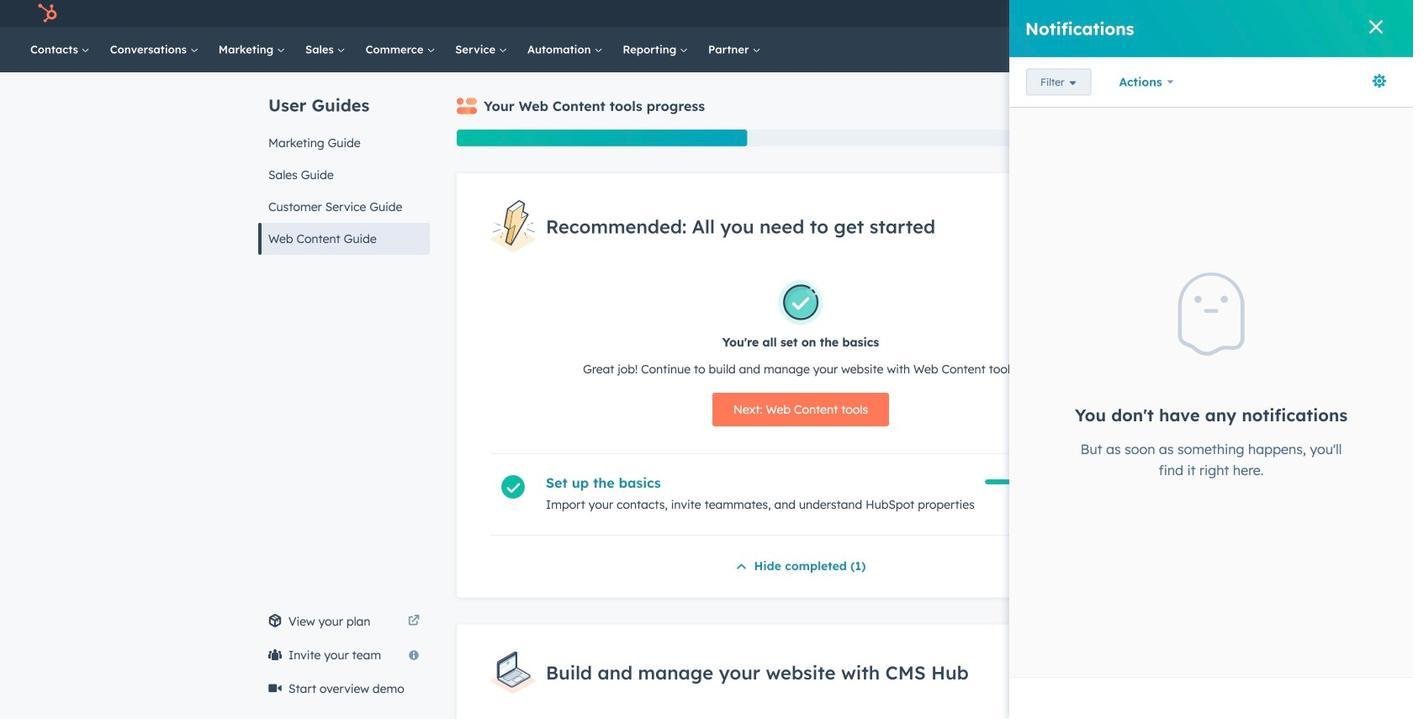 Task type: vqa. For each thing, say whether or not it's contained in the screenshot.
second MM/DD/YYYY 'text box' from the top
no



Task type: describe. For each thing, give the bounding box(es) containing it.
user guides element
[[258, 72, 430, 255]]

Search HubSpot search field
[[1177, 35, 1354, 64]]

marketplaces image
[[1201, 8, 1216, 23]]



Task type: locate. For each thing, give the bounding box(es) containing it.
link opens in a new window image
[[408, 616, 420, 628]]

progress bar
[[457, 130, 747, 146]]

gary orlando image
[[1328, 6, 1343, 21]]

[object object] complete progress bar
[[985, 479, 1079, 484]]

link opens in a new window image
[[408, 612, 420, 632]]

menu
[[1077, 0, 1393, 27]]



